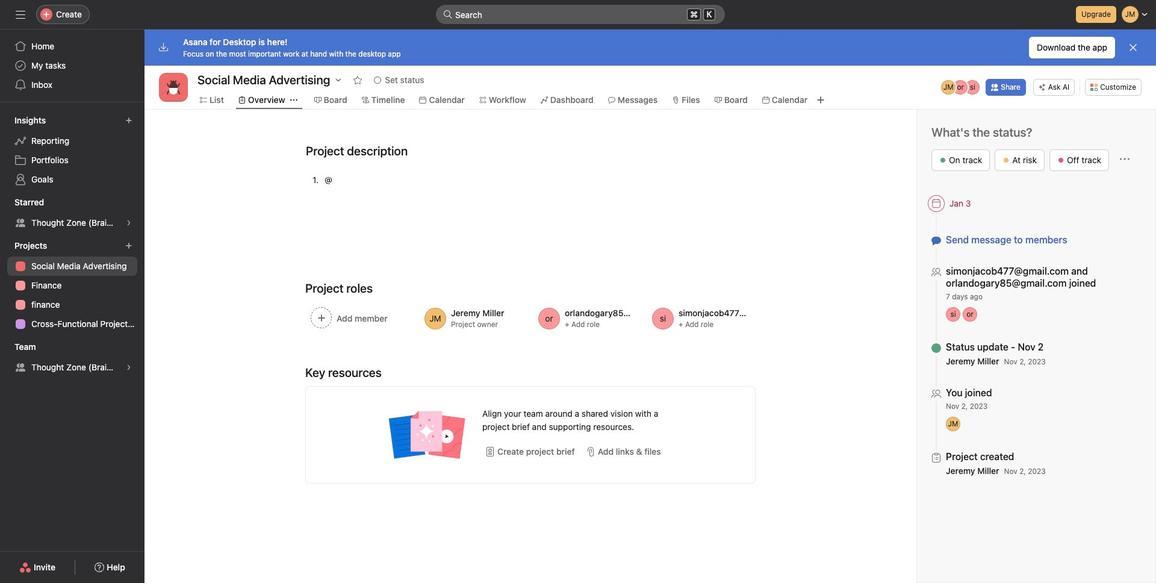 Task type: locate. For each thing, give the bounding box(es) containing it.
projects element
[[0, 235, 145, 336]]

starred element
[[0, 192, 145, 235]]

teams element
[[0, 336, 145, 379]]

new project or portfolio image
[[125, 242, 133, 249]]

insights element
[[0, 110, 145, 192]]

None field
[[436, 5, 725, 24]]

see details, thought zone (brainstorm space) image
[[125, 364, 133, 371]]



Task type: vqa. For each thing, say whether or not it's contained in the screenshot.
third-person pronouns (e.g. she/her/hers) text field
no



Task type: describe. For each thing, give the bounding box(es) containing it.
Project description title text field
[[298, 139, 411, 164]]

see details, thought zone (brainstorm space) image
[[125, 219, 133, 226]]

bug image
[[166, 80, 181, 95]]

Search tasks, projects, and more text field
[[436, 5, 725, 24]]

tab actions image
[[290, 96, 297, 104]]

global element
[[0, 30, 145, 102]]

dismiss image
[[1129, 43, 1138, 52]]

hide sidebar image
[[16, 10, 25, 19]]

more actions image
[[1120, 154, 1130, 164]]

prominent image
[[443, 10, 453, 19]]

add to starred image
[[353, 75, 363, 85]]

new insights image
[[125, 117, 133, 124]]



